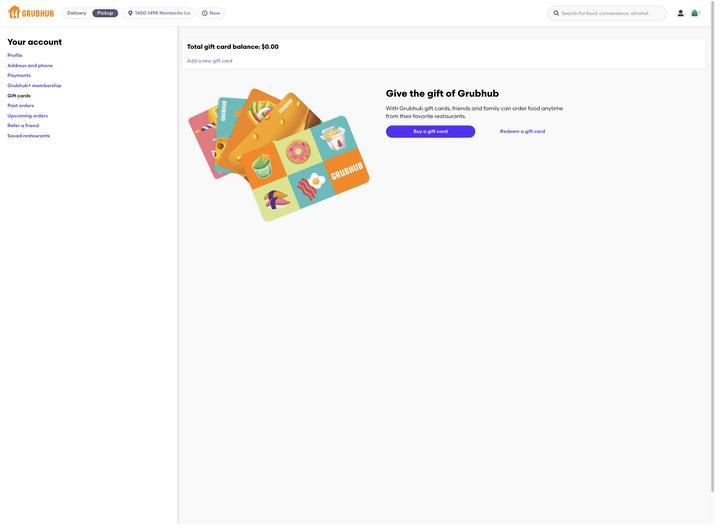 Task type: locate. For each thing, give the bounding box(es) containing it.
0 horizontal spatial svg image
[[127, 10, 134, 17]]

orders
[[19, 103, 34, 109], [33, 113, 48, 119]]

refer a friend
[[7, 123, 39, 129]]

pickup button
[[91, 8, 120, 19]]

0 horizontal spatial and
[[28, 63, 37, 69]]

a inside buy a gift card link
[[424, 129, 427, 135]]

orders up upcoming orders link on the top of page
[[19, 103, 34, 109]]

gift right buy
[[428, 129, 436, 135]]

1 horizontal spatial grubhub
[[458, 88, 499, 99]]

grubhub
[[458, 88, 499, 99], [400, 105, 423, 112]]

grubhub up their
[[400, 105, 423, 112]]

now button
[[197, 8, 227, 19]]

card down restaurants.
[[437, 129, 448, 135]]

ln
[[184, 10, 190, 16]]

and
[[28, 63, 37, 69], [472, 105, 482, 112]]

gift up 'add a new gift card' on the left top of the page
[[204, 43, 215, 51]]

gift
[[204, 43, 215, 51], [213, 58, 220, 64], [427, 88, 444, 99], [425, 105, 434, 112], [428, 129, 436, 135], [525, 129, 533, 135]]

gift up favorite
[[425, 105, 434, 112]]

0 vertical spatial orders
[[19, 103, 34, 109]]

saved restaurants link
[[7, 133, 50, 139]]

favorite
[[413, 113, 434, 119]]

svg image inside now button
[[202, 10, 208, 17]]

total
[[187, 43, 203, 51]]

address
[[7, 63, 27, 69]]

orders for past orders
[[19, 103, 34, 109]]

a
[[198, 58, 201, 64], [21, 123, 24, 129], [424, 129, 427, 135], [521, 129, 524, 135]]

delivery button
[[63, 8, 91, 19]]

0 horizontal spatial svg image
[[202, 10, 208, 17]]

svg image
[[691, 9, 699, 17], [127, 10, 134, 17]]

0 horizontal spatial grubhub
[[400, 105, 423, 112]]

friends
[[453, 105, 471, 112]]

Search for food, convenience, alcohol... search field
[[548, 6, 667, 21]]

gift left of
[[427, 88, 444, 99]]

a right buy
[[424, 129, 427, 135]]

gift for with grubhub gift cards, friends and family can order food anytime from their favorite restaurants.
[[425, 105, 434, 112]]

1 horizontal spatial and
[[472, 105, 482, 112]]

friend
[[25, 123, 39, 129]]

restaurants
[[23, 133, 50, 139]]

1 horizontal spatial svg image
[[553, 10, 560, 17]]

2 horizontal spatial svg image
[[677, 9, 685, 17]]

gift cards
[[7, 93, 31, 99]]

buy
[[414, 129, 422, 135]]

gift inside the redeem a gift card button
[[525, 129, 533, 135]]

card
[[217, 43, 231, 51], [222, 58, 232, 64], [437, 129, 448, 135], [534, 129, 545, 135]]

gift card image
[[188, 88, 370, 223]]

and left phone
[[28, 63, 37, 69]]

grubhub up "with grubhub gift cards, friends and family can order food anytime from their favorite restaurants."
[[458, 88, 499, 99]]

gift right the new
[[213, 58, 220, 64]]

svg image inside 1 button
[[691, 9, 699, 17]]

buy a gift card
[[414, 129, 448, 135]]

their
[[400, 113, 412, 119]]

svg image
[[677, 9, 685, 17], [202, 10, 208, 17], [553, 10, 560, 17]]

a inside the redeem a gift card button
[[521, 129, 524, 135]]

saved
[[7, 133, 22, 139]]

1 vertical spatial grubhub
[[400, 105, 423, 112]]

with grubhub gift cards, friends and family can order food anytime from their favorite restaurants.
[[386, 105, 563, 119]]

order
[[513, 105, 527, 112]]

1 vertical spatial orders
[[33, 113, 48, 119]]

svg image inside 1400-1498 montecito ln button
[[127, 10, 134, 17]]

from
[[386, 113, 399, 119]]

cards,
[[435, 105, 451, 112]]

1 horizontal spatial svg image
[[691, 9, 699, 17]]

a right the redeem
[[521, 129, 524, 135]]

family
[[484, 105, 500, 112]]

gift right the redeem
[[525, 129, 533, 135]]

gift inside "with grubhub gift cards, friends and family can order food anytime from their favorite restaurants."
[[425, 105, 434, 112]]

and left family
[[472, 105, 482, 112]]

gift
[[7, 93, 16, 99]]

orders up friend
[[33, 113, 48, 119]]

card inside the redeem a gift card button
[[534, 129, 545, 135]]

past orders link
[[7, 103, 34, 109]]

your
[[7, 37, 26, 47]]

profile
[[7, 53, 22, 59]]

a for add
[[198, 58, 201, 64]]

card down food
[[534, 129, 545, 135]]

payments link
[[7, 73, 31, 79]]

account
[[28, 37, 62, 47]]

address and phone
[[7, 63, 53, 69]]

1 vertical spatial and
[[472, 105, 482, 112]]

with
[[386, 105, 398, 112]]

pickup
[[97, 10, 113, 16]]

membership
[[32, 83, 61, 89]]

a left the new
[[198, 58, 201, 64]]

the
[[410, 88, 425, 99]]

give the gift of grubhub
[[386, 88, 499, 99]]

gift inside buy a gift card link
[[428, 129, 436, 135]]

a right refer
[[21, 123, 24, 129]]

can
[[501, 105, 511, 112]]



Task type: vqa. For each thing, say whether or not it's contained in the screenshot.
Buy a gift card
yes



Task type: describe. For each thing, give the bounding box(es) containing it.
main navigation navigation
[[0, 0, 710, 26]]

a for buy
[[424, 129, 427, 135]]

redeem a gift card
[[500, 129, 545, 135]]

refer
[[7, 123, 20, 129]]

grubhub+ membership
[[7, 83, 61, 89]]

and inside "with grubhub gift cards, friends and family can order food anytime from their favorite restaurants."
[[472, 105, 482, 112]]

new
[[202, 58, 212, 64]]

gift cards link
[[7, 93, 31, 99]]

a for redeem
[[521, 129, 524, 135]]

food
[[528, 105, 540, 112]]

card inside buy a gift card link
[[437, 129, 448, 135]]

your account
[[7, 37, 62, 47]]

1
[[699, 10, 701, 16]]

phone
[[38, 63, 53, 69]]

svg image for 1
[[691, 9, 699, 17]]

refer a friend link
[[7, 123, 39, 129]]

1400-1498 montecito ln
[[135, 10, 190, 16]]

gift for give the gift of grubhub
[[427, 88, 444, 99]]

orders for upcoming orders
[[33, 113, 48, 119]]

grubhub+
[[7, 83, 31, 89]]

redeem
[[500, 129, 520, 135]]

balance:
[[233, 43, 260, 51]]

redeem a gift card button
[[498, 126, 548, 138]]

anytime
[[542, 105, 563, 112]]

a for refer
[[21, 123, 24, 129]]

saved restaurants
[[7, 133, 50, 139]]

cards
[[17, 93, 31, 99]]

add
[[187, 58, 197, 64]]

card up 'add a new gift card' on the left top of the page
[[217, 43, 231, 51]]

restaurants.
[[435, 113, 466, 119]]

$0.00
[[262, 43, 279, 51]]

give
[[386, 88, 408, 99]]

grubhub inside "with grubhub gift cards, friends and family can order food anytime from their favorite restaurants."
[[400, 105, 423, 112]]

gift for redeem a gift card
[[525, 129, 533, 135]]

upcoming
[[7, 113, 32, 119]]

now
[[210, 10, 220, 16]]

0 vertical spatial and
[[28, 63, 37, 69]]

upcoming orders link
[[7, 113, 48, 119]]

past
[[7, 103, 18, 109]]

svg image for 1400-1498 montecito ln
[[127, 10, 134, 17]]

1400-1498 montecito ln button
[[123, 8, 197, 19]]

card down total gift card balance: $0.00
[[222, 58, 232, 64]]

address and phone link
[[7, 63, 53, 69]]

past orders
[[7, 103, 34, 109]]

upcoming orders
[[7, 113, 48, 119]]

delivery
[[67, 10, 86, 16]]

0 vertical spatial grubhub
[[458, 88, 499, 99]]

1498
[[148, 10, 158, 16]]

grubhub+ membership link
[[7, 83, 61, 89]]

montecito
[[159, 10, 183, 16]]

1400-
[[135, 10, 148, 16]]

total gift card balance: $0.00
[[187, 43, 279, 51]]

payments
[[7, 73, 31, 79]]

1 button
[[691, 7, 701, 19]]

buy a gift card link
[[386, 126, 476, 138]]

add a new gift card
[[187, 58, 232, 64]]

profile link
[[7, 53, 22, 59]]

gift for buy a gift card
[[428, 129, 436, 135]]

of
[[446, 88, 456, 99]]



